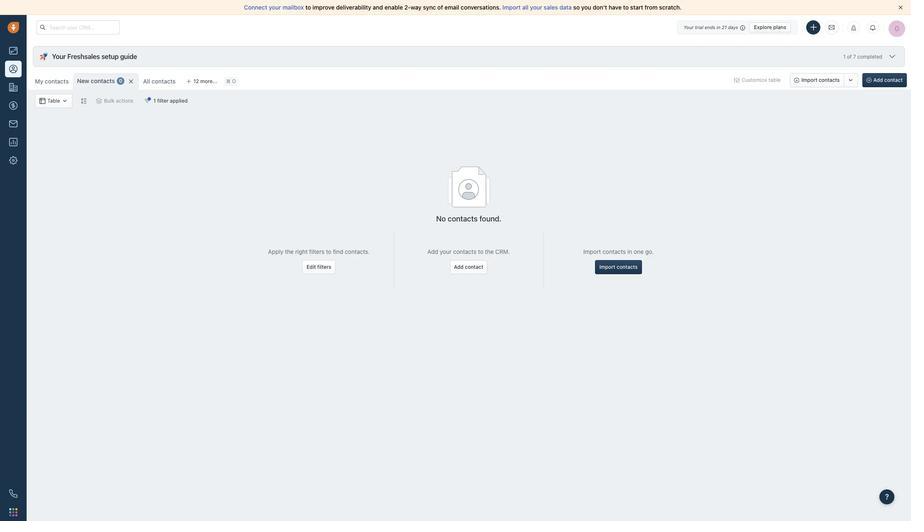 Task type: describe. For each thing, give the bounding box(es) containing it.
so
[[573, 4, 580, 11]]

actions
[[116, 98, 134, 104]]

sales
[[544, 4, 558, 11]]

start
[[630, 4, 643, 11]]

import all your sales data link
[[503, 4, 573, 11]]

new
[[77, 77, 89, 84]]

email image
[[829, 24, 835, 31]]

your freshsales setup guide
[[52, 53, 137, 60]]

style_myh0__igzzd8unmi image
[[81, 98, 87, 104]]

mailbox
[[283, 4, 304, 11]]

1 filter applied
[[154, 98, 188, 104]]

guide
[[120, 53, 137, 60]]

crm.
[[495, 248, 510, 255]]

to right mailbox
[[305, 4, 311, 11]]

container_wx8msf4aqz5i3rn1 image
[[96, 98, 102, 104]]

1 of 7 completed
[[843, 53, 883, 60]]

my contacts
[[35, 78, 69, 85]]

add your contacts to the crm.
[[428, 248, 510, 255]]

connect
[[244, 4, 267, 11]]

from
[[645, 4, 658, 11]]

container_wx8msf4aqz5i3rn1 image for 1 filter applied button
[[144, 98, 150, 104]]

your for add your contacts to the crm.
[[440, 248, 452, 255]]

bulk actions
[[104, 98, 134, 104]]

edit
[[307, 264, 316, 270]]

⌘
[[226, 78, 231, 85]]

1 horizontal spatial add contact button
[[862, 73, 907, 87]]

0 vertical spatial contact
[[885, 77, 903, 83]]

explore plans link
[[750, 22, 791, 32]]

1 vertical spatial add contact
[[454, 264, 483, 270]]

12
[[194, 78, 199, 84]]

phone image
[[9, 490, 17, 498]]

applied
[[170, 98, 188, 104]]

explore plans
[[754, 24, 786, 30]]

table
[[769, 77, 781, 83]]

found.
[[480, 215, 502, 223]]

1 for 1 filter applied
[[154, 98, 156, 104]]

1 vertical spatial import contacts button
[[595, 260, 642, 274]]

scratch.
[[659, 4, 682, 11]]

filter
[[157, 98, 169, 104]]

filters inside button
[[317, 264, 331, 270]]

new contacts link
[[77, 77, 115, 85]]

1 filter applied button
[[139, 94, 193, 108]]

freshsales
[[67, 53, 100, 60]]

freshworks switcher image
[[9, 509, 17, 517]]

explore
[[754, 24, 772, 30]]

apply the right filters to find contacts.
[[268, 248, 370, 255]]

0 horizontal spatial of
[[438, 4, 443, 11]]

⌘ o
[[226, 78, 236, 85]]

apply
[[268, 248, 283, 255]]

7
[[853, 53, 856, 60]]

setup
[[101, 53, 119, 60]]

1 for 1 of 7 completed
[[843, 53, 846, 60]]

my
[[35, 78, 43, 85]]

go.
[[645, 248, 654, 255]]

your trial ends in 21 days
[[684, 24, 738, 30]]

customize
[[742, 77, 767, 83]]

to left start
[[623, 4, 629, 11]]

edit filters button
[[302, 260, 335, 274]]

completed
[[858, 53, 883, 60]]



Task type: locate. For each thing, give the bounding box(es) containing it.
all contacts
[[143, 78, 176, 85]]

customize table
[[742, 77, 781, 83]]

close image
[[899, 5, 903, 10]]

0 vertical spatial filters
[[309, 248, 324, 255]]

container_wx8msf4aqz5i3rn1 image left table
[[40, 98, 45, 104]]

0 vertical spatial 1
[[843, 53, 846, 60]]

of left 7
[[847, 53, 852, 60]]

of right sync
[[438, 4, 443, 11]]

to
[[305, 4, 311, 11], [623, 4, 629, 11], [326, 248, 331, 255], [478, 248, 484, 255]]

more...
[[200, 78, 217, 84]]

connect your mailbox to improve deliverability and enable 2-way sync of email conversations. import all your sales data so you don't have to start from scratch.
[[244, 4, 682, 11]]

your for your freshsales setup guide
[[52, 53, 66, 60]]

your left trial
[[684, 24, 694, 30]]

0 vertical spatial your
[[684, 24, 694, 30]]

table button
[[35, 94, 72, 108]]

container_wx8msf4aqz5i3rn1 image right table
[[62, 98, 68, 104]]

1 the from the left
[[285, 248, 294, 255]]

enable
[[385, 4, 403, 11]]

1 horizontal spatial contact
[[885, 77, 903, 83]]

add contact button down add your contacts to the crm.
[[450, 260, 488, 274]]

0 vertical spatial add contact button
[[862, 73, 907, 87]]

all
[[143, 78, 150, 85]]

in
[[717, 24, 721, 30], [628, 248, 632, 255]]

container_wx8msf4aqz5i3rn1 image left the customize
[[734, 77, 740, 83]]

sync
[[423, 4, 436, 11]]

improve
[[313, 4, 335, 11]]

your left 'freshsales'
[[52, 53, 66, 60]]

filters right right
[[309, 248, 324, 255]]

1 vertical spatial your
[[52, 53, 66, 60]]

to left crm.
[[478, 248, 484, 255]]

1 horizontal spatial add contact
[[874, 77, 903, 83]]

the left right
[[285, 248, 294, 255]]

find
[[333, 248, 343, 255]]

import contacts
[[802, 77, 840, 83], [599, 264, 638, 270]]

add down add your contacts to the crm.
[[454, 264, 464, 270]]

of
[[438, 4, 443, 11], [847, 53, 852, 60]]

1 left 7
[[843, 53, 846, 60]]

customize table button
[[729, 73, 786, 87]]

1 horizontal spatial your
[[684, 24, 694, 30]]

your right all
[[530, 4, 542, 11]]

import contacts in one go.
[[583, 248, 654, 255]]

0 vertical spatial add contact
[[874, 77, 903, 83]]

in left 21
[[717, 24, 721, 30]]

contacts inside group
[[819, 77, 840, 83]]

no contacts found.
[[436, 215, 502, 223]]

add down no
[[428, 248, 438, 255]]

1 horizontal spatial the
[[485, 248, 494, 255]]

add contact
[[874, 77, 903, 83], [454, 264, 483, 270]]

bulk actions button
[[91, 94, 139, 108]]

0
[[119, 78, 122, 84]]

days
[[728, 24, 738, 30]]

don't
[[593, 4, 607, 11]]

0 horizontal spatial import contacts button
[[595, 260, 642, 274]]

filters
[[309, 248, 324, 255], [317, 264, 331, 270]]

1 vertical spatial import contacts
[[599, 264, 638, 270]]

your
[[269, 4, 281, 11], [530, 4, 542, 11], [440, 248, 452, 255]]

new contacts 0
[[77, 77, 122, 84]]

email
[[445, 4, 459, 11]]

1 horizontal spatial import contacts
[[802, 77, 840, 83]]

container_wx8msf4aqz5i3rn1 image left the filter
[[144, 98, 150, 104]]

connect your mailbox link
[[244, 4, 305, 11]]

0 horizontal spatial add
[[428, 248, 438, 255]]

12 more... button
[[182, 76, 222, 87]]

1 inside button
[[154, 98, 156, 104]]

contacts
[[819, 77, 840, 83], [91, 77, 115, 84], [45, 78, 69, 85], [152, 78, 176, 85], [448, 215, 478, 223], [453, 248, 477, 255], [603, 248, 626, 255], [617, 264, 638, 270]]

data
[[560, 4, 572, 11]]

2-
[[405, 4, 411, 11]]

phone element
[[5, 486, 22, 502]]

0 horizontal spatial contact
[[465, 264, 483, 270]]

1 horizontal spatial your
[[440, 248, 452, 255]]

contact
[[885, 77, 903, 83], [465, 264, 483, 270]]

your for your trial ends in 21 days
[[684, 24, 694, 30]]

1 horizontal spatial import contacts button
[[790, 73, 844, 87]]

your for connect your mailbox to improve deliverability and enable 2-way sync of email conversations. import all your sales data so you don't have to start from scratch.
[[269, 4, 281, 11]]

import
[[503, 4, 521, 11], [802, 77, 818, 83], [583, 248, 601, 255], [599, 264, 615, 270]]

1 vertical spatial contact
[[465, 264, 483, 270]]

bulk
[[104, 98, 115, 104]]

have
[[609, 4, 622, 11]]

the
[[285, 248, 294, 255], [485, 248, 494, 255]]

table
[[47, 98, 60, 104]]

your left mailbox
[[269, 4, 281, 11]]

Search your CRM... text field
[[37, 20, 120, 35]]

add contact button
[[862, 73, 907, 87], [450, 260, 488, 274]]

0 horizontal spatial your
[[269, 4, 281, 11]]

edit filters
[[307, 264, 331, 270]]

contacts.
[[345, 248, 370, 255]]

0 horizontal spatial your
[[52, 53, 66, 60]]

0 horizontal spatial 1
[[154, 98, 156, 104]]

o
[[232, 78, 236, 85]]

2 horizontal spatial add
[[874, 77, 883, 83]]

2 the from the left
[[485, 248, 494, 255]]

import contacts inside import contacts group
[[802, 77, 840, 83]]

0 vertical spatial in
[[717, 24, 721, 30]]

add down completed
[[874, 77, 883, 83]]

0 vertical spatial of
[[438, 4, 443, 11]]

0 horizontal spatial the
[[285, 248, 294, 255]]

add
[[874, 77, 883, 83], [428, 248, 438, 255], [454, 264, 464, 270]]

your down no
[[440, 248, 452, 255]]

my contacts button
[[31, 73, 73, 90], [35, 78, 69, 85]]

import contacts button
[[790, 73, 844, 87], [595, 260, 642, 274]]

ends
[[705, 24, 715, 30]]

container_wx8msf4aqz5i3rn1 image for customize table button at the top right of the page
[[734, 77, 740, 83]]

1 vertical spatial 1
[[154, 98, 156, 104]]

plans
[[774, 24, 786, 30]]

trial
[[695, 24, 704, 30]]

1 vertical spatial in
[[628, 248, 632, 255]]

0 vertical spatial import contacts button
[[790, 73, 844, 87]]

0 vertical spatial import contacts
[[802, 77, 840, 83]]

all
[[522, 4, 529, 11]]

way
[[411, 4, 422, 11]]

1 vertical spatial of
[[847, 53, 852, 60]]

filters right the edit on the left
[[317, 264, 331, 270]]

12 more...
[[194, 78, 217, 84]]

no
[[436, 215, 446, 223]]

1 horizontal spatial add
[[454, 264, 464, 270]]

one
[[634, 248, 644, 255]]

your
[[684, 24, 694, 30], [52, 53, 66, 60]]

in left one
[[628, 248, 632, 255]]

2 horizontal spatial your
[[530, 4, 542, 11]]

right
[[295, 248, 308, 255]]

1 horizontal spatial 1
[[843, 53, 846, 60]]

0 horizontal spatial add contact button
[[450, 260, 488, 274]]

1 horizontal spatial in
[[717, 24, 721, 30]]

conversations.
[[461, 4, 501, 11]]

container_wx8msf4aqz5i3rn1 image inside customize table button
[[734, 77, 740, 83]]

21
[[722, 24, 727, 30]]

add contact down completed
[[874, 77, 903, 83]]

1 horizontal spatial of
[[847, 53, 852, 60]]

0 horizontal spatial add contact
[[454, 264, 483, 270]]

the left crm.
[[485, 248, 494, 255]]

2 vertical spatial add
[[454, 264, 464, 270]]

to left the find
[[326, 248, 331, 255]]

you
[[581, 4, 591, 11]]

1 vertical spatial add
[[428, 248, 438, 255]]

1 vertical spatial add contact button
[[450, 260, 488, 274]]

all contacts button
[[139, 73, 180, 90], [143, 78, 176, 85]]

add contact down add your contacts to the crm.
[[454, 264, 483, 270]]

deliverability
[[336, 4, 371, 11]]

container_wx8msf4aqz5i3rn1 image for table popup button
[[40, 98, 45, 104]]

1 vertical spatial filters
[[317, 264, 331, 270]]

0 vertical spatial add
[[874, 77, 883, 83]]

0 horizontal spatial in
[[628, 248, 632, 255]]

and
[[373, 4, 383, 11]]

container_wx8msf4aqz5i3rn1 image inside 1 filter applied button
[[144, 98, 150, 104]]

1 left the filter
[[154, 98, 156, 104]]

1
[[843, 53, 846, 60], [154, 98, 156, 104]]

container_wx8msf4aqz5i3rn1 image
[[734, 77, 740, 83], [40, 98, 45, 104], [62, 98, 68, 104], [144, 98, 150, 104]]

import contacts group
[[790, 73, 858, 87]]

import inside group
[[802, 77, 818, 83]]

0 horizontal spatial import contacts
[[599, 264, 638, 270]]

add contact button down completed
[[862, 73, 907, 87]]



Task type: vqa. For each thing, say whether or not it's contained in the screenshot.
the bottom every
no



